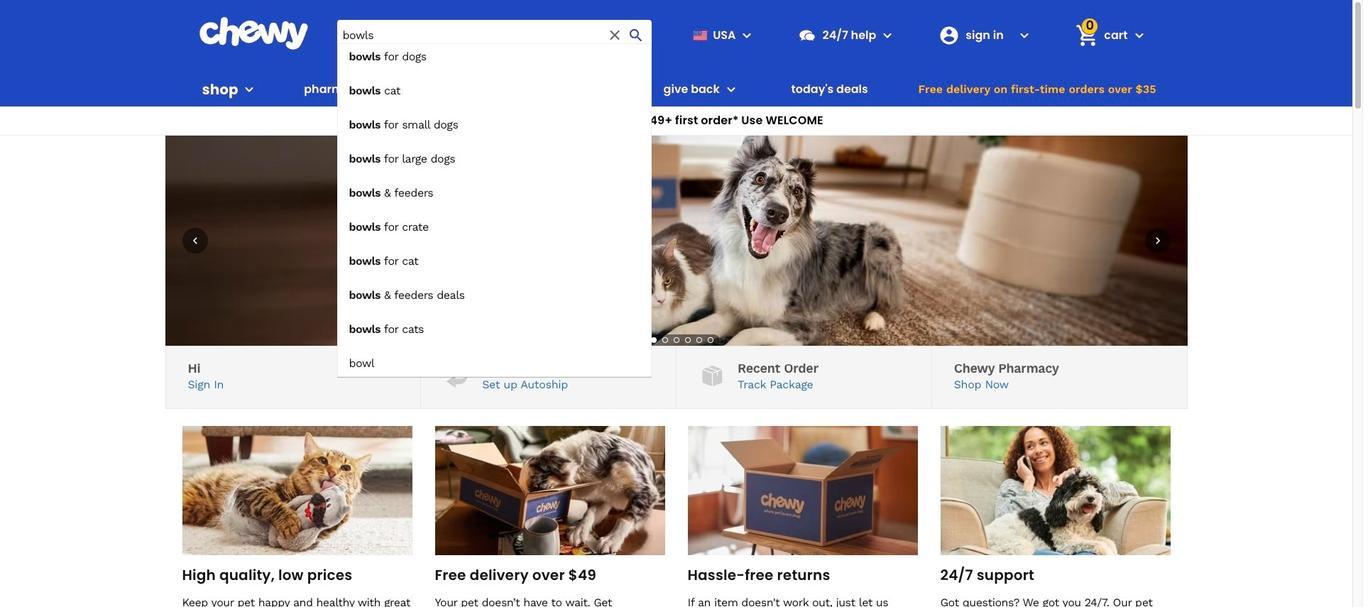 Task type: vqa. For each thing, say whether or not it's contained in the screenshot.
"Search" Text Field in the left of the page
yes



Task type: locate. For each thing, give the bounding box(es) containing it.
0 horizontal spatial / image
[[443, 362, 471, 390]]

list box inside the site 'banner'
[[337, 43, 652, 377]]

list box
[[337, 43, 652, 377]]

1 vertical spatial menu image
[[241, 81, 258, 98]]

choose slide to display. group
[[648, 335, 716, 346]]

new customer offer. free $20 egift card with $49+ order* shop now. image
[[165, 136, 1188, 346]]

menu image up give back menu "icon"
[[739, 27, 756, 44]]

items image
[[1075, 23, 1100, 48]]

submit search image
[[628, 27, 645, 44]]

0 horizontal spatial menu image
[[241, 81, 258, 98]]

menu image
[[739, 27, 756, 44], [241, 81, 258, 98]]

menu image down the chewy home image
[[241, 81, 258, 98]]

cart menu image
[[1131, 27, 1148, 44]]

2 / image from the left
[[699, 362, 727, 390]]

1 horizontal spatial / image
[[699, 362, 727, 390]]

0 vertical spatial menu image
[[739, 27, 756, 44]]

1 horizontal spatial menu image
[[739, 27, 756, 44]]

chewy home image
[[199, 17, 309, 50]]

/ image
[[443, 362, 471, 390], [699, 362, 727, 390]]



Task type: describe. For each thing, give the bounding box(es) containing it.
account menu image
[[1017, 27, 1034, 44]]

Search text field
[[337, 20, 652, 50]]

Product search field
[[337, 20, 652, 377]]

chewy support image
[[799, 26, 817, 44]]

give back menu image
[[723, 81, 740, 98]]

site banner
[[0, 0, 1353, 377]]

help menu image
[[880, 27, 897, 44]]

1 / image from the left
[[443, 362, 471, 390]]

delete search image
[[607, 27, 624, 44]]



